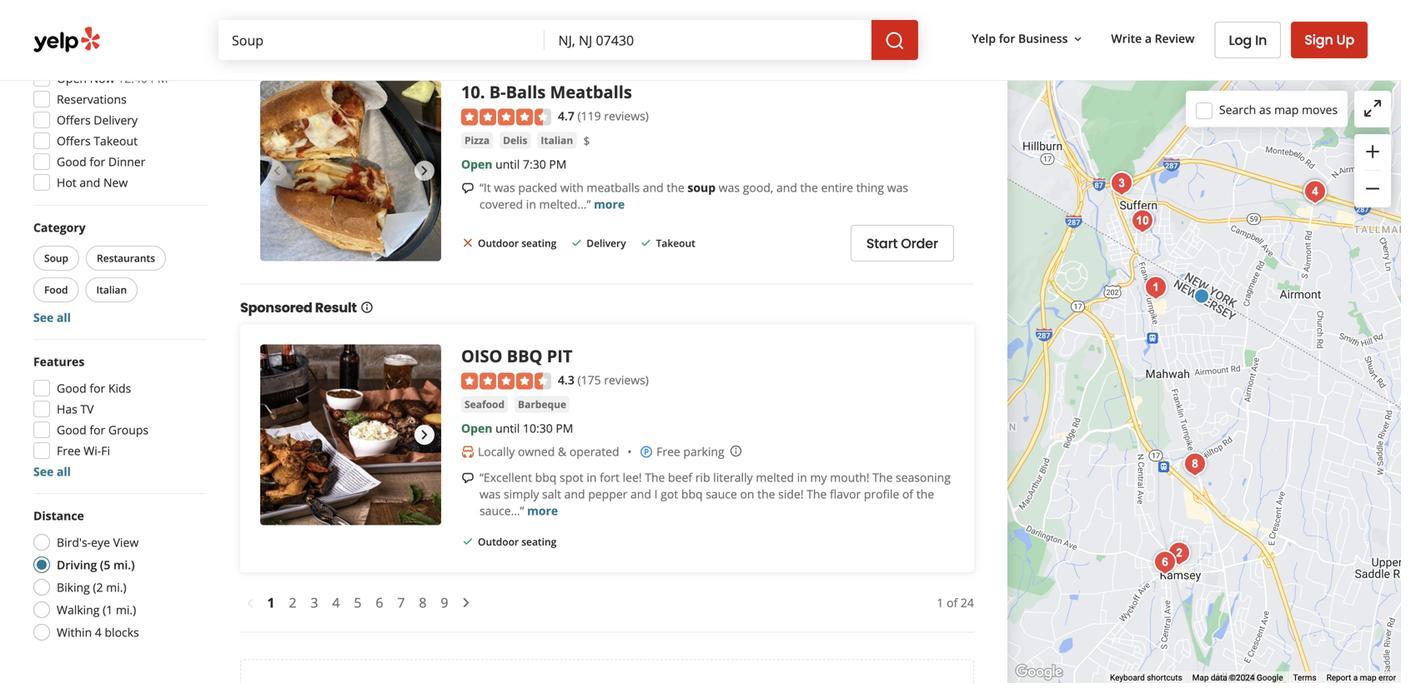 Task type: locate. For each thing, give the bounding box(es) containing it.
2 vertical spatial mi.)
[[116, 603, 136, 619]]

0 horizontal spatial the
[[645, 470, 665, 486]]

see all for features
[[33, 464, 71, 480]]

1 vertical spatial more
[[527, 504, 558, 519]]

1 vertical spatial all
[[57, 464, 71, 480]]

free parking
[[657, 444, 725, 460]]

None field
[[219, 20, 545, 60], [545, 20, 872, 60]]

page: 4 element
[[332, 594, 340, 614]]

more down meatballs
[[594, 197, 625, 212]]

16 locally owned v2 image
[[461, 446, 475, 459]]

until up locally
[[496, 421, 520, 437]]

was up the sauce…"
[[480, 487, 501, 503]]

of down seasoning
[[903, 487, 914, 503]]

result
[[315, 298, 357, 317]]

of inside pagination navigation navigation
[[947, 596, 958, 612]]

1 good from the top
[[57, 154, 86, 170]]

was right soup
[[719, 180, 740, 196]]

1 vertical spatial takeout
[[94, 133, 138, 149]]

0 vertical spatial all
[[57, 310, 71, 326]]

suggested
[[33, 44, 93, 60]]

locally
[[478, 444, 515, 460]]

1 vertical spatial seating
[[522, 236, 557, 250]]

1 vertical spatial delivery
[[94, 112, 138, 128]]

0 horizontal spatial of
[[903, 487, 914, 503]]

a for write
[[1145, 31, 1152, 46]]

&
[[558, 444, 567, 460]]

1 horizontal spatial more
[[594, 197, 625, 212]]

expand map image
[[1363, 98, 1383, 118]]

1 outdoor from the top
[[478, 12, 519, 26]]

0 vertical spatial a
[[1145, 31, 1152, 46]]

info icon image
[[730, 445, 743, 458], [730, 445, 743, 458]]

0 vertical spatial start
[[867, 10, 898, 29]]

$
[[583, 133, 590, 149]]

write
[[1111, 31, 1142, 46]]

offers down offers delivery
[[57, 133, 91, 149]]

search image
[[885, 31, 905, 51]]

and right hot
[[80, 175, 100, 191]]

2 slideshow element from the top
[[260, 345, 441, 526]]

1 see from the top
[[33, 310, 54, 326]]

1 see all from the top
[[33, 310, 71, 326]]

for left kids
[[90, 381, 105, 397]]

2 16 speech v2 image from the top
[[461, 472, 475, 485]]

open
[[57, 70, 87, 86], [461, 157, 493, 172], [461, 421, 493, 437]]

the down 'my'
[[807, 487, 827, 503]]

map right as
[[1275, 102, 1299, 117]]

1 vertical spatial bbq
[[681, 487, 703, 503]]

italian button down 4.7 on the left top
[[538, 132, 577, 149]]

address, neighborhood, city, state or zip text field
[[545, 20, 872, 60]]

on
[[740, 487, 754, 503]]

free inside 'features' group
[[57, 443, 81, 459]]

1 vertical spatial slideshow element
[[260, 345, 441, 526]]

for for groups
[[90, 422, 105, 438]]

reviews) right (175
[[604, 372, 649, 388]]

1 vertical spatial order
[[901, 235, 938, 253]]

4 down walking (1 mi.)
[[95, 625, 102, 641]]

all down food button
[[57, 310, 71, 326]]

see all down free wi-fi
[[33, 464, 71, 480]]

all for category
[[57, 310, 71, 326]]

1 offers from the top
[[57, 112, 91, 128]]

"it was packed with meatballs and the soup
[[480, 180, 716, 196]]

report a map error
[[1327, 674, 1396, 684]]

gao thai kitchen image
[[1149, 547, 1182, 580]]

the inside was good, and the entire thing was covered in melted..."
[[800, 180, 818, 196]]

0 horizontal spatial in
[[526, 197, 536, 212]]

1 none field from the left
[[219, 20, 545, 60]]

free right 16 parking v2 image
[[657, 444, 680, 460]]

the up i
[[645, 470, 665, 486]]

see all button for features
[[33, 464, 71, 480]]

sign up link
[[1291, 22, 1368, 58]]

1 vertical spatial map
[[1360, 674, 1377, 684]]

1 horizontal spatial 16 checkmark v2 image
[[639, 12, 653, 25]]

0 horizontal spatial italian
[[96, 283, 127, 297]]

see inside 'features' group
[[33, 464, 54, 480]]

1 vertical spatial until
[[496, 421, 520, 437]]

1 16 speech v2 image from the top
[[461, 182, 475, 195]]

of inside the "excellent bbq spot in fort lee! the beef rib literally melted in my mouth! the seasoning was simply salt and pepper and i got bbq sauce on the side! the flavor profile of the sauce…"
[[903, 487, 914, 503]]

outdoor seating down the covered
[[478, 236, 557, 250]]

and inside suggested group
[[80, 175, 100, 191]]

more for the topmost more link
[[594, 197, 625, 212]]

bbq
[[507, 345, 543, 368]]

for up wi-
[[90, 422, 105, 438]]

(175
[[578, 372, 601, 388]]

see all down food button
[[33, 310, 71, 326]]

2 link
[[282, 591, 304, 616]]

free for free wi-fi
[[57, 443, 81, 459]]

yelp
[[972, 31, 996, 46]]

and right meatballs
[[643, 180, 664, 196]]

good inside suggested group
[[57, 154, 86, 170]]

16 checkmark v2 image
[[570, 12, 583, 25], [639, 12, 653, 25]]

1 vertical spatial start order
[[867, 235, 938, 253]]

and right good,
[[777, 180, 797, 196]]

1 all from the top
[[57, 310, 71, 326]]

italian button down restaurants button
[[86, 278, 138, 303]]

pizza link
[[461, 132, 493, 149]]

simply green cafe image
[[1163, 538, 1196, 571]]

4 inside distance option group
[[95, 625, 102, 641]]

0 vertical spatial delivery
[[587, 12, 626, 26]]

delivery up offers takeout
[[94, 112, 138, 128]]

for for dinner
[[90, 154, 105, 170]]

1 vertical spatial see
[[33, 464, 54, 480]]

0 vertical spatial next image
[[415, 161, 435, 181]]

log in link
[[1215, 22, 1281, 58]]

0 vertical spatial good
[[57, 154, 86, 170]]

good up has tv
[[57, 381, 86, 397]]

good for groups
[[57, 422, 149, 438]]

and down spot
[[564, 487, 585, 503]]

next image right 9 link
[[456, 594, 476, 614]]

4 right 3 link
[[332, 594, 340, 612]]

24
[[961, 596, 974, 612]]

2 vertical spatial good
[[57, 422, 86, 438]]

start order up search icon
[[867, 10, 938, 29]]

1 horizontal spatial map
[[1360, 674, 1377, 684]]

0 horizontal spatial 4
[[95, 625, 102, 641]]

1 vertical spatial next image
[[456, 594, 476, 614]]

outdoor down the sauce…"
[[478, 536, 519, 549]]

2 vertical spatial takeout
[[656, 236, 696, 250]]

outdoor seating down the sauce…"
[[478, 536, 557, 549]]

outdoor right 16 close v2 image
[[478, 236, 519, 250]]

16 speech v2 image left "it
[[461, 182, 475, 195]]

0 vertical spatial more link
[[594, 197, 625, 212]]

None search field
[[219, 20, 918, 60]]

suggested group
[[28, 43, 207, 196]]

1 horizontal spatial 4
[[332, 594, 340, 612]]

mi.) right '(2'
[[106, 580, 126, 596]]

see all inside category group
[[33, 310, 71, 326]]

pm right 7:30
[[549, 157, 567, 172]]

the left entire
[[800, 180, 818, 196]]

16 speech v2 image for "excellent bbq spot in fort lee! the beef rib literally melted in my mouth! the seasoning was simply salt and pepper and i got bbq sauce on the side! the flavor profile of the sauce…"
[[461, 472, 475, 485]]

page: 2 element
[[289, 594, 297, 614]]

delivery up meatballs
[[587, 12, 626, 26]]

2 order from the top
[[901, 235, 938, 253]]

more down salt
[[527, 504, 558, 519]]

google image
[[1012, 662, 1067, 684]]

2 vertical spatial outdoor seating
[[478, 536, 557, 549]]

group
[[1355, 134, 1391, 208]]

16 speech v2 image
[[461, 182, 475, 195], [461, 472, 475, 485]]

2 vertical spatial delivery
[[587, 236, 626, 250]]

more
[[594, 197, 625, 212], [527, 504, 558, 519]]

1 slideshow element from the top
[[260, 80, 441, 261]]

terms
[[1293, 674, 1317, 684]]

1 vertical spatial outdoor
[[478, 236, 519, 250]]

16 checkmark v2 image
[[461, 12, 475, 25], [570, 236, 583, 250], [639, 236, 653, 250], [461, 536, 475, 549]]

0 horizontal spatial bbq
[[535, 470, 557, 486]]

biking
[[57, 580, 90, 596]]

outdoor up the b-
[[478, 12, 519, 26]]

map left error
[[1360, 674, 1377, 684]]

1 vertical spatial see all
[[33, 464, 71, 480]]

in down packed
[[526, 197, 536, 212]]

for right yelp
[[999, 31, 1015, 46]]

profile
[[864, 487, 899, 503]]

now
[[90, 70, 115, 86]]

0 vertical spatial reviews)
[[604, 108, 649, 124]]

seafood
[[465, 398, 505, 412]]

sponsored
[[240, 298, 312, 317]]

seating up "10 . b-balls meatballs" at left
[[522, 12, 557, 26]]

outdoor seating up balls
[[478, 12, 557, 26]]

see inside category group
[[33, 310, 54, 326]]

free left wi-
[[57, 443, 81, 459]]

start down thing
[[867, 235, 898, 253]]

0 vertical spatial until
[[496, 157, 520, 172]]

offers takeout
[[57, 133, 138, 149]]

3 seating from the top
[[522, 536, 557, 549]]

16 checkmark v2 image for delivery
[[570, 12, 583, 25]]

mi.) right (5
[[113, 558, 135, 573]]

pm up &
[[556, 421, 573, 437]]

map region
[[993, 7, 1401, 684]]

delivery inside suggested group
[[94, 112, 138, 128]]

bird's-
[[57, 535, 91, 551]]

pm for open until 7:30 pm
[[549, 157, 567, 172]]

0 vertical spatial takeout
[[656, 12, 696, 26]]

italian inside category group
[[96, 283, 127, 297]]

bbq down 'rib'
[[681, 487, 703, 503]]

0 vertical spatial start order link
[[851, 1, 954, 38]]

16 checkmark v2 image for takeout
[[639, 12, 653, 25]]

and inside was good, and the entire thing was covered in melted..."
[[777, 180, 797, 196]]

good down has tv
[[57, 422, 86, 438]]

1 horizontal spatial of
[[947, 596, 958, 612]]

10 . b-balls meatballs
[[461, 80, 632, 103]]

©2024
[[1230, 674, 1255, 684]]

1 vertical spatial open
[[461, 157, 493, 172]]

2 all from the top
[[57, 464, 71, 480]]

0 vertical spatial map
[[1275, 102, 1299, 117]]

0 vertical spatial mi.)
[[113, 558, 135, 573]]

1 order from the top
[[901, 10, 938, 29]]

all for features
[[57, 464, 71, 480]]

seating down melted..."
[[522, 236, 557, 250]]

2 see all button from the top
[[33, 464, 71, 480]]

0 vertical spatial pm
[[151, 70, 168, 86]]

0 vertical spatial italian
[[541, 134, 573, 147]]

pm right 12:40
[[151, 70, 168, 86]]

the down melted
[[758, 487, 775, 503]]

1 reviews) from the top
[[604, 108, 649, 124]]

simply
[[504, 487, 539, 503]]

outdoor
[[478, 12, 519, 26], [478, 236, 519, 250], [478, 536, 519, 549]]

1 vertical spatial pm
[[549, 157, 567, 172]]

9
[[441, 594, 448, 612]]

walking (1 mi.)
[[57, 603, 136, 619]]

1 left 24
[[937, 596, 944, 612]]

1 vertical spatial 16 speech v2 image
[[461, 472, 475, 485]]

1 see all button from the top
[[33, 310, 71, 326]]

next image
[[415, 161, 435, 181], [456, 594, 476, 614]]

has
[[57, 402, 77, 417]]

0 vertical spatial of
[[903, 487, 914, 503]]

3 outdoor from the top
[[478, 536, 519, 549]]

bird's-eye view
[[57, 535, 139, 551]]

bbq up salt
[[535, 470, 557, 486]]

4.3
[[558, 372, 575, 388]]

groups
[[108, 422, 149, 438]]

panera bread image
[[1299, 176, 1332, 209], [1299, 176, 1332, 209]]

for down offers takeout
[[90, 154, 105, 170]]

2 vertical spatial pm
[[556, 421, 573, 437]]

2 good from the top
[[57, 381, 86, 397]]

1 vertical spatial of
[[947, 596, 958, 612]]

16 speech v2 image down 16 locally owned v2 image
[[461, 472, 475, 485]]

keyboard
[[1110, 674, 1145, 684]]

slideshow element for open until 10:30 pm
[[260, 345, 441, 526]]

0 horizontal spatial italian button
[[86, 278, 138, 303]]

5
[[354, 594, 362, 612]]

b-balls meatballs image
[[1126, 205, 1159, 238]]

see all button down free wi-fi
[[33, 464, 71, 480]]

melted..."
[[539, 197, 591, 212]]

0 vertical spatial see
[[33, 310, 54, 326]]

0 vertical spatial 16 speech v2 image
[[461, 182, 475, 195]]

page: 3 element
[[311, 594, 318, 614]]

0 vertical spatial 4
[[332, 594, 340, 612]]

business
[[1018, 31, 1068, 46]]

view
[[113, 535, 139, 551]]

16 parking v2 image
[[640, 446, 653, 459]]

seafood button
[[461, 397, 508, 413]]

my
[[810, 470, 827, 486]]

0 horizontal spatial 16 checkmark v2 image
[[570, 12, 583, 25]]

0 horizontal spatial more
[[527, 504, 558, 519]]

and
[[80, 175, 100, 191], [643, 180, 664, 196], [777, 180, 797, 196], [564, 487, 585, 503], [631, 487, 651, 503]]

start order down thing
[[867, 235, 938, 253]]

start order link
[[851, 1, 954, 38], [851, 225, 954, 262]]

good up hot
[[57, 154, 86, 170]]

more link down salt
[[527, 504, 558, 519]]

0 vertical spatial seating
[[522, 12, 557, 26]]

1 horizontal spatial the
[[807, 487, 827, 503]]

delis button
[[500, 132, 531, 149]]

reviews) for 4.3 (175 reviews)
[[604, 372, 649, 388]]

free
[[57, 443, 81, 459], [657, 444, 680, 460]]

report a map error link
[[1327, 674, 1396, 684]]

slideshow element
[[260, 80, 441, 261], [260, 345, 441, 526]]

0 vertical spatial open
[[57, 70, 87, 86]]

next image left "it
[[415, 161, 435, 181]]

all inside category group
[[57, 310, 71, 326]]

see all button inside 'features' group
[[33, 464, 71, 480]]

mi.) right (1
[[116, 603, 136, 619]]

page: 8 element
[[419, 594, 427, 614]]

6
[[376, 594, 383, 612]]

the up profile
[[873, 470, 893, 486]]

1 horizontal spatial italian
[[541, 134, 573, 147]]

of left 24
[[947, 596, 958, 612]]

offers down the "reservations" at the left
[[57, 112, 91, 128]]

1 vertical spatial outdoor seating
[[478, 236, 557, 250]]

until down 'delis' link
[[496, 157, 520, 172]]

1 vertical spatial mi.)
[[106, 580, 126, 596]]

delivery down meatballs
[[587, 236, 626, 250]]

italian down restaurants button
[[96, 283, 127, 297]]

1 horizontal spatial 1
[[937, 596, 944, 612]]

b-balls meatballs link
[[489, 80, 632, 103]]

for inside button
[[999, 31, 1015, 46]]

0 vertical spatial outdoor
[[478, 12, 519, 26]]

pizza
[[465, 134, 490, 147]]

4.3 (175 reviews)
[[558, 372, 649, 388]]

1 horizontal spatial next image
[[456, 594, 476, 614]]

2 offers from the top
[[57, 133, 91, 149]]

pm inside suggested group
[[151, 70, 168, 86]]

offers delivery
[[57, 112, 138, 128]]

for inside suggested group
[[90, 154, 105, 170]]

1 vertical spatial start
[[867, 235, 898, 253]]

none field things to do, nail salons, plumbers
[[219, 20, 545, 60]]

0 horizontal spatial map
[[1275, 102, 1299, 117]]

0 horizontal spatial more link
[[527, 504, 558, 519]]

reviews) right (119
[[604, 108, 649, 124]]

page: 5 element
[[354, 594, 362, 614]]

1 start from the top
[[867, 10, 898, 29]]

italian inside italian link
[[541, 134, 573, 147]]

0 vertical spatial offers
[[57, 112, 91, 128]]

open down 'suggested'
[[57, 70, 87, 86]]

see down food button
[[33, 310, 54, 326]]

open inside suggested group
[[57, 70, 87, 86]]

1 vertical spatial 4
[[95, 625, 102, 641]]

0 horizontal spatial free
[[57, 443, 81, 459]]

offers for offers takeout
[[57, 133, 91, 149]]

start order
[[867, 10, 938, 29], [867, 235, 938, 253]]

1 horizontal spatial free
[[657, 444, 680, 460]]

start up search icon
[[867, 10, 898, 29]]

3 good from the top
[[57, 422, 86, 438]]

open down seafood link
[[461, 421, 493, 437]]

see up 'distance'
[[33, 464, 54, 480]]

map
[[1193, 674, 1209, 684]]

eye
[[91, 535, 110, 551]]

2 outdoor from the top
[[478, 236, 519, 250]]

2 16 checkmark v2 image from the left
[[639, 12, 653, 25]]

see all button down food button
[[33, 310, 71, 326]]

seafood link
[[461, 397, 508, 414]]

features
[[33, 354, 84, 370]]

3 link
[[304, 591, 325, 616]]

5 link
[[347, 591, 369, 616]]

see all for category
[[33, 310, 71, 326]]

1 vertical spatial a
[[1354, 674, 1358, 684]]

a right report
[[1354, 674, 1358, 684]]

1 vertical spatial offers
[[57, 133, 91, 149]]

1 right 24 chevron left v2 image
[[267, 594, 275, 612]]

0 horizontal spatial a
[[1145, 31, 1152, 46]]

shortcuts
[[1147, 674, 1183, 684]]

a right write
[[1145, 31, 1152, 46]]

0 vertical spatial more
[[594, 197, 625, 212]]

wi-
[[84, 443, 101, 459]]

1 horizontal spatial more link
[[594, 197, 625, 212]]

open down pizza link on the left
[[461, 157, 493, 172]]

italian link
[[538, 132, 577, 149]]

in left fort
[[587, 470, 597, 486]]

2 see all from the top
[[33, 464, 71, 480]]

more link down meatballs
[[594, 197, 625, 212]]

distance option group
[[28, 508, 207, 646]]

9 link
[[434, 591, 455, 616]]

0 vertical spatial start order
[[867, 10, 938, 29]]

0 horizontal spatial 1
[[267, 594, 275, 612]]

driving
[[57, 558, 97, 573]]

a
[[1145, 31, 1152, 46], [1354, 674, 1358, 684]]

2 see from the top
[[33, 464, 54, 480]]

0 vertical spatial see all
[[33, 310, 71, 326]]

1 vertical spatial see all button
[[33, 464, 71, 480]]

the down seasoning
[[917, 487, 934, 503]]

all inside 'features' group
[[57, 464, 71, 480]]

1 horizontal spatial a
[[1354, 674, 1358, 684]]

.
[[480, 80, 485, 103]]

la gondola pizzeria image
[[1179, 448, 1212, 482]]

seating down the sauce…"
[[522, 536, 557, 549]]

2 until from the top
[[496, 421, 520, 437]]

italian down 4.7 on the left top
[[541, 134, 573, 147]]

1 until from the top
[[496, 157, 520, 172]]

0 vertical spatial slideshow element
[[260, 80, 441, 261]]

write a review link
[[1105, 23, 1202, 53]]

7 link
[[390, 591, 412, 616]]

2 start order link from the top
[[851, 225, 954, 262]]

0 vertical spatial see all button
[[33, 310, 71, 326]]

reviews) for 4.7 (119 reviews)
[[604, 108, 649, 124]]

all down free wi-fi
[[57, 464, 71, 480]]

for
[[999, 31, 1015, 46], [90, 154, 105, 170], [90, 381, 105, 397], [90, 422, 105, 438]]

b-
[[489, 80, 506, 103]]

0 vertical spatial outdoor seating
[[478, 12, 557, 26]]

the
[[645, 470, 665, 486], [873, 470, 893, 486], [807, 487, 827, 503]]

2 vertical spatial seating
[[522, 536, 557, 549]]

16 chevron down v2 image
[[1071, 32, 1085, 46]]

2 vertical spatial outdoor
[[478, 536, 519, 549]]

in left 'my'
[[797, 470, 807, 486]]

3 outdoor seating from the top
[[478, 536, 557, 549]]

1 vertical spatial reviews)
[[604, 372, 649, 388]]

2 none field from the left
[[545, 20, 872, 60]]

4.7 star rating image
[[461, 109, 551, 126]]

literally
[[713, 470, 753, 486]]

2 reviews) from the top
[[604, 372, 649, 388]]

1 vertical spatial good
[[57, 381, 86, 397]]

was right thing
[[887, 180, 908, 196]]

search as map moves
[[1219, 102, 1338, 117]]

see all inside 'features' group
[[33, 464, 71, 480]]

and left i
[[631, 487, 651, 503]]

good
[[57, 154, 86, 170], [57, 381, 86, 397], [57, 422, 86, 438]]

reviews)
[[604, 108, 649, 124], [604, 372, 649, 388]]

1 16 checkmark v2 image from the left
[[570, 12, 583, 25]]

features group
[[28, 354, 207, 480]]

mi.) for driving (5 mi.)
[[113, 558, 135, 573]]



Task type: describe. For each thing, give the bounding box(es) containing it.
see for category
[[33, 310, 54, 326]]

hot and new
[[57, 175, 128, 191]]

spot
[[560, 470, 584, 486]]

report
[[1327, 674, 1352, 684]]

0 vertical spatial bbq
[[535, 470, 557, 486]]

fi
[[101, 443, 110, 459]]

data
[[1211, 674, 1228, 684]]

within
[[57, 625, 92, 641]]

takeout for 1st start order link from the bottom
[[656, 236, 696, 250]]

prime no 7 image
[[1139, 272, 1173, 305]]

owned
[[518, 444, 555, 460]]

rib
[[695, 470, 710, 486]]

mouth!
[[830, 470, 870, 486]]

restaurants
[[97, 251, 155, 265]]

"it
[[480, 180, 491, 196]]

soup
[[688, 180, 716, 196]]

8
[[419, 594, 427, 612]]

2 seating from the top
[[522, 236, 557, 250]]

delivery for 1st start order link from the bottom
[[587, 236, 626, 250]]

mi.) for biking (2 mi.)
[[106, 580, 126, 596]]

until for until 7:30 pm
[[496, 157, 520, 172]]

moves
[[1302, 102, 1338, 117]]

open for "it was packed with meatballs and the
[[461, 157, 493, 172]]

pm for open now 12:40 pm
[[151, 70, 168, 86]]

yelp for business button
[[965, 23, 1091, 54]]

delis
[[503, 134, 528, 147]]

takeout for 2nd start order link from the bottom
[[656, 12, 696, 26]]

salt
[[542, 487, 561, 503]]

1 horizontal spatial italian button
[[538, 132, 577, 149]]

i
[[654, 487, 658, 503]]

page: 1 element
[[260, 591, 282, 616]]

map for moves
[[1275, 102, 1299, 117]]

1 start order link from the top
[[851, 1, 954, 38]]

parking
[[683, 444, 725, 460]]

good for good for groups
[[57, 422, 86, 438]]

for for kids
[[90, 381, 105, 397]]

1 for 1 of 24
[[937, 596, 944, 612]]

1 vertical spatial italian button
[[86, 278, 138, 303]]

side!
[[778, 487, 804, 503]]

pagination navigation navigation
[[240, 574, 974, 634]]

2 vertical spatial open
[[461, 421, 493, 437]]

1 outdoor seating from the top
[[478, 12, 557, 26]]

good for kids
[[57, 381, 131, 397]]

search
[[1219, 102, 1256, 117]]

barbeque button
[[515, 397, 570, 413]]

map for error
[[1360, 674, 1377, 684]]

previous image
[[267, 425, 287, 445]]

1 horizontal spatial bbq
[[681, 487, 703, 503]]

hot
[[57, 175, 77, 191]]

pit
[[547, 345, 573, 368]]

sauce…"
[[480, 504, 524, 519]]

page: 6 element
[[376, 594, 383, 614]]

reservations
[[57, 91, 127, 107]]

1 vertical spatial more link
[[527, 504, 558, 519]]

1 seating from the top
[[522, 12, 557, 26]]

previous image
[[267, 161, 287, 181]]

good for dinner
[[57, 154, 145, 170]]

16 close v2 image
[[461, 236, 475, 250]]

until for until 10:30 pm
[[496, 421, 520, 437]]

4.3 star rating image
[[461, 373, 551, 390]]

6 link
[[369, 591, 390, 616]]

restaurants button
[[86, 246, 166, 271]]

the best diner image
[[1105, 167, 1139, 201]]

free for free parking
[[657, 444, 680, 460]]

locally owned & operated
[[478, 444, 619, 460]]

free wi-fi
[[57, 443, 110, 459]]

beef
[[668, 470, 692, 486]]

2 horizontal spatial the
[[873, 470, 893, 486]]

1 for 1
[[267, 594, 275, 612]]

takeout inside suggested group
[[94, 133, 138, 149]]

offers for offers delivery
[[57, 112, 91, 128]]

next image inside pagination navigation navigation
[[456, 594, 476, 614]]

mi.) for walking (1 mi.)
[[116, 603, 136, 619]]

2 outdoor seating from the top
[[478, 236, 557, 250]]

in
[[1255, 31, 1267, 50]]

zoom out image
[[1363, 179, 1383, 199]]

open now 12:40 pm
[[57, 70, 168, 86]]

keyboard shortcuts
[[1110, 674, 1183, 684]]

google
[[1257, 674, 1283, 684]]

16 info v2 image
[[360, 301, 374, 314]]

see for features
[[33, 464, 54, 480]]

got
[[661, 487, 678, 503]]

7:30
[[523, 157, 546, 172]]

barbeque link
[[515, 397, 570, 414]]

open for reservations
[[57, 70, 87, 86]]

walking
[[57, 603, 100, 619]]

melted
[[756, 470, 794, 486]]

soup button
[[33, 246, 79, 271]]

order for 2nd start order link from the bottom
[[901, 10, 938, 29]]

4 inside pagination navigation navigation
[[332, 594, 340, 612]]

fort
[[600, 470, 620, 486]]

in inside was good, and the entire thing was covered in melted..."
[[526, 197, 536, 212]]

1 horizontal spatial in
[[587, 470, 597, 486]]

tv
[[80, 402, 94, 417]]

8 link
[[412, 591, 434, 616]]

review
[[1155, 31, 1195, 46]]

balls
[[506, 80, 546, 103]]

24 chevron left v2 image
[[240, 594, 260, 614]]

pm for open until 10:30 pm
[[556, 421, 573, 437]]

(2
[[93, 580, 103, 596]]

oiso bbq pit
[[461, 345, 573, 368]]

lee!
[[623, 470, 642, 486]]

16 speech v2 image for "it was packed with meatballs and the
[[461, 182, 475, 195]]

(5
[[100, 558, 110, 573]]

covered
[[480, 197, 523, 212]]

more for the bottommost more link
[[527, 504, 558, 519]]

sign
[[1305, 30, 1333, 49]]

oiso
[[461, 345, 503, 368]]

things to do, nail salons, plumbers text field
[[219, 20, 545, 60]]

was inside the "excellent bbq spot in fort lee! the beef rib literally melted in my mouth! the seasoning was simply salt and pepper and i got bbq sauce on the side! the flavor profile of the sauce…"
[[480, 487, 501, 503]]

the left soup
[[667, 180, 685, 196]]

2 start order from the top
[[867, 235, 938, 253]]

soup
[[44, 251, 68, 265]]

2 start from the top
[[867, 235, 898, 253]]

biking (2 mi.)
[[57, 580, 126, 596]]

operated
[[570, 444, 619, 460]]

next image
[[415, 425, 435, 445]]

delis link
[[500, 132, 531, 149]]

good for good for kids
[[57, 381, 86, 397]]

good,
[[743, 180, 774, 196]]

category group
[[30, 219, 207, 326]]

barbeque
[[518, 398, 566, 412]]

a for report
[[1354, 674, 1358, 684]]

good for good for dinner
[[57, 154, 86, 170]]

slideshow element for open until 7:30 pm
[[260, 80, 441, 261]]

distance
[[33, 508, 84, 524]]

zoom in image
[[1363, 142, 1383, 162]]

was up the covered
[[494, 180, 515, 196]]

1 of 24
[[937, 596, 974, 612]]

none field address, neighborhood, city, state or zip
[[545, 20, 872, 60]]

"excellent bbq spot in fort lee! the beef rib literally melted in my mouth! the seasoning was simply salt and pepper and i got bbq sauce on the side! the flavor profile of the sauce…"
[[480, 470, 951, 519]]

page: 7 element
[[397, 594, 405, 614]]

blocks
[[105, 625, 139, 641]]

1 start order from the top
[[867, 10, 938, 29]]

see all button for category
[[33, 310, 71, 326]]

entire
[[821, 180, 853, 196]]

(1
[[103, 603, 113, 619]]

delivery for 2nd start order link from the bottom
[[587, 12, 626, 26]]

meatballs
[[587, 180, 640, 196]]

0 horizontal spatial next image
[[415, 161, 435, 181]]

food button
[[33, 278, 79, 303]]

for for business
[[999, 31, 1015, 46]]

page: 9 element
[[441, 594, 448, 614]]

order for 1st start order link from the bottom
[[901, 235, 938, 253]]

food
[[44, 283, 68, 297]]

10:30
[[523, 421, 553, 437]]

2 horizontal spatial in
[[797, 470, 807, 486]]

write a review
[[1111, 31, 1195, 46]]

pepper
[[588, 487, 628, 503]]

4.7 (119 reviews)
[[558, 108, 649, 124]]



Task type: vqa. For each thing, say whether or not it's contained in the screenshot.
WALKING
yes



